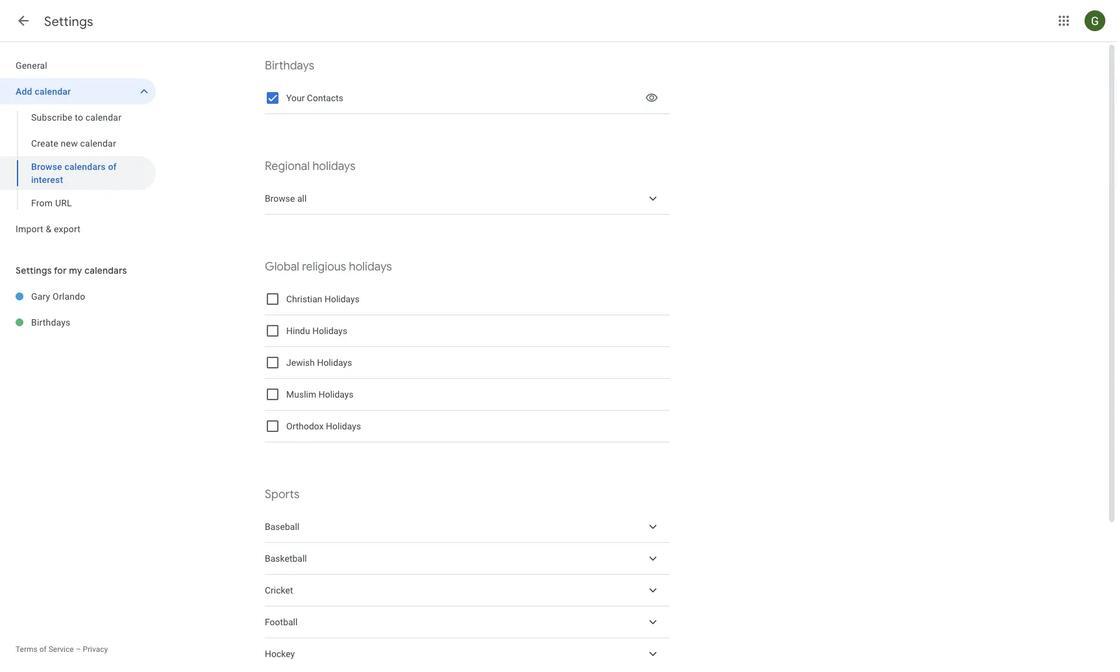 Task type: describe. For each thing, give the bounding box(es) containing it.
hindu holidays
[[286, 326, 347, 336]]

tree containing general
[[0, 53, 156, 242]]

contacts
[[307, 93, 343, 103]]

create
[[31, 138, 58, 149]]

interest
[[31, 174, 63, 185]]

add
[[16, 86, 32, 97]]

your
[[286, 93, 305, 103]]

0 vertical spatial holidays
[[313, 159, 356, 174]]

basketball
[[265, 554, 307, 564]]

birthdays inside tree item
[[31, 317, 70, 328]]

import
[[16, 224, 43, 234]]

basketball tree item
[[265, 543, 670, 575]]

holidays for christian holidays
[[325, 294, 360, 305]]

jewish holidays
[[286, 358, 352, 368]]

football tree item
[[265, 607, 670, 639]]

service
[[48, 645, 74, 654]]

holidays for jewish holidays
[[317, 358, 352, 368]]

baseball
[[265, 522, 299, 532]]

settings for my calendars
[[16, 265, 127, 277]]

calendar for create new calendar
[[80, 138, 116, 149]]

orlando
[[53, 291, 85, 302]]

group containing subscribe to calendar
[[0, 105, 156, 216]]

export
[[54, 224, 81, 234]]

regional holidays
[[265, 159, 356, 174]]

terms of service – privacy
[[16, 645, 108, 654]]

regional
[[265, 159, 310, 174]]

muslim
[[286, 389, 316, 400]]

browse all tree item
[[265, 183, 670, 215]]

url
[[55, 198, 72, 208]]

browse for browse calendars of interest
[[31, 161, 62, 172]]

–
[[76, 645, 81, 654]]

global religious holidays
[[265, 259, 392, 274]]

subscribe
[[31, 112, 72, 123]]

settings for settings
[[44, 13, 93, 30]]

0 horizontal spatial of
[[39, 645, 47, 654]]

jewish
[[286, 358, 315, 368]]



Task type: vqa. For each thing, say whether or not it's contained in the screenshot.
13 element on the top left
no



Task type: locate. For each thing, give the bounding box(es) containing it.
birthdays link
[[31, 310, 156, 336]]

new
[[61, 138, 78, 149]]

create new calendar
[[31, 138, 116, 149]]

orthodox holidays
[[286, 421, 361, 432]]

0 vertical spatial browse
[[31, 161, 62, 172]]

settings right go back 'image'
[[44, 13, 93, 30]]

group
[[0, 105, 156, 216]]

browse left all
[[265, 193, 295, 204]]

calendars inside the browse calendars of interest
[[65, 161, 106, 172]]

1 vertical spatial birthdays
[[31, 317, 70, 328]]

orthodox
[[286, 421, 324, 432]]

christian holidays
[[286, 294, 360, 305]]

import & export
[[16, 224, 81, 234]]

birthdays
[[265, 58, 314, 73], [31, 317, 70, 328]]

for
[[54, 265, 67, 277]]

1 horizontal spatial birthdays
[[265, 58, 314, 73]]

browse inside the browse calendars of interest
[[31, 161, 62, 172]]

holidays
[[325, 294, 360, 305], [312, 326, 347, 336], [317, 358, 352, 368], [319, 389, 354, 400], [326, 421, 361, 432]]

0 vertical spatial settings
[[44, 13, 93, 30]]

religious
[[302, 259, 346, 274]]

tree item
[[265, 639, 670, 660]]

general
[[16, 60, 47, 71]]

settings
[[44, 13, 93, 30], [16, 265, 52, 277]]

calendar right to
[[86, 112, 121, 123]]

0 vertical spatial of
[[108, 161, 117, 172]]

global
[[265, 259, 299, 274]]

settings heading
[[44, 13, 93, 30]]

go back image
[[16, 13, 31, 29]]

privacy
[[83, 645, 108, 654]]

calendar
[[35, 86, 71, 97], [86, 112, 121, 123], [80, 138, 116, 149]]

1 vertical spatial browse
[[265, 193, 295, 204]]

settings for my calendars tree
[[0, 284, 156, 336]]

tree
[[0, 53, 156, 242]]

browse for browse all
[[265, 193, 295, 204]]

browse inside tree item
[[265, 193, 295, 204]]

of right terms
[[39, 645, 47, 654]]

calendars
[[65, 161, 106, 172], [85, 265, 127, 277]]

settings for settings for my calendars
[[16, 265, 52, 277]]

of
[[108, 161, 117, 172], [39, 645, 47, 654]]

to
[[75, 112, 83, 123]]

0 vertical spatial birthdays
[[265, 58, 314, 73]]

from
[[31, 198, 53, 208]]

calendar right the new
[[80, 138, 116, 149]]

cricket
[[265, 585, 293, 596]]

terms of service link
[[16, 645, 74, 654]]

of down create new calendar
[[108, 161, 117, 172]]

browse
[[31, 161, 62, 172], [265, 193, 295, 204]]

all
[[297, 193, 307, 204]]

holidays right regional
[[313, 159, 356, 174]]

1 vertical spatial calendar
[[86, 112, 121, 123]]

1 vertical spatial settings
[[16, 265, 52, 277]]

browse calendars of interest
[[31, 161, 117, 185]]

my
[[69, 265, 82, 277]]

holidays right the hindu
[[312, 326, 347, 336]]

1 vertical spatial of
[[39, 645, 47, 654]]

1 horizontal spatial of
[[108, 161, 117, 172]]

1 vertical spatial holidays
[[349, 259, 392, 274]]

holidays down global religious holidays on the top left of page
[[325, 294, 360, 305]]

settings left for
[[16, 265, 52, 277]]

sports
[[265, 487, 300, 502]]

holidays right jewish at left
[[317, 358, 352, 368]]

football
[[265, 617, 298, 628]]

privacy link
[[83, 645, 108, 654]]

subscribe to calendar
[[31, 112, 121, 123]]

birthdays down gary orlando
[[31, 317, 70, 328]]

gary orlando tree item
[[0, 284, 156, 310]]

from url
[[31, 198, 72, 208]]

holidays right religious
[[349, 259, 392, 274]]

gary orlando
[[31, 291, 85, 302]]

baseball tree item
[[265, 512, 670, 543]]

holidays up orthodox holidays
[[319, 389, 354, 400]]

browse all
[[265, 193, 307, 204]]

1 vertical spatial calendars
[[85, 265, 127, 277]]

holidays
[[313, 159, 356, 174], [349, 259, 392, 274]]

calendar for subscribe to calendar
[[86, 112, 121, 123]]

holidays right orthodox
[[326, 421, 361, 432]]

birthdays tree item
[[0, 310, 156, 336]]

&
[[46, 224, 52, 234]]

0 vertical spatial calendar
[[35, 86, 71, 97]]

muslim holidays
[[286, 389, 354, 400]]

holidays for hindu holidays
[[312, 326, 347, 336]]

terms
[[16, 645, 37, 654]]

add calendar tree item
[[0, 79, 156, 105]]

calendars down create new calendar
[[65, 161, 106, 172]]

0 horizontal spatial browse
[[31, 161, 62, 172]]

1 horizontal spatial browse
[[265, 193, 295, 204]]

calendars right my
[[85, 265, 127, 277]]

birthdays up your
[[265, 58, 314, 73]]

gary
[[31, 291, 50, 302]]

0 vertical spatial calendars
[[65, 161, 106, 172]]

hindu
[[286, 326, 310, 336]]

holidays for orthodox holidays
[[326, 421, 361, 432]]

add calendar
[[16, 86, 71, 97]]

browse up interest
[[31, 161, 62, 172]]

calendar inside tree item
[[35, 86, 71, 97]]

calendar up subscribe
[[35, 86, 71, 97]]

holidays for muslim holidays
[[319, 389, 354, 400]]

0 horizontal spatial birthdays
[[31, 317, 70, 328]]

your contacts
[[286, 93, 343, 103]]

cricket tree item
[[265, 575, 670, 607]]

of inside the browse calendars of interest
[[108, 161, 117, 172]]

2 vertical spatial calendar
[[80, 138, 116, 149]]

christian
[[286, 294, 322, 305]]



